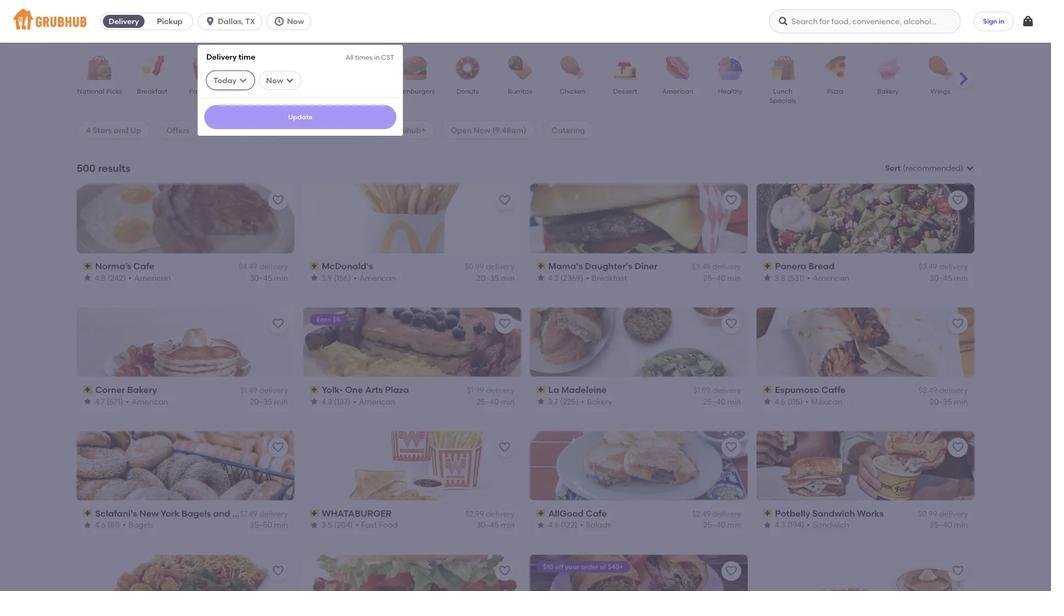 Task type: describe. For each thing, give the bounding box(es) containing it.
delivery for yolk- one arts plaza
[[486, 386, 515, 395]]

$7.49
[[240, 510, 258, 519]]

30
[[281, 125, 290, 135]]

$7.49 delivery
[[240, 510, 288, 519]]

potbelly
[[776, 508, 811, 519]]

norma's cafe
[[95, 261, 155, 272]]

0 horizontal spatial breakfast
[[137, 87, 167, 95]]

delivery for espumoso caffe
[[940, 386, 969, 395]]

min for yolk- one arts plaza
[[501, 397, 515, 406]]

new
[[139, 508, 159, 519]]

(571)
[[107, 397, 123, 406]]

star icon image for panera bread
[[764, 274, 772, 282]]

subscription pass image for potbelly sandwich works
[[764, 510, 773, 518]]

pizza
[[828, 87, 844, 95]]

save this restaurant image for norma's cafe
[[272, 194, 285, 207]]

sclafani's new york bagels and sandwiches
[[95, 508, 285, 519]]

$4.49
[[239, 262, 258, 272]]

specials
[[770, 97, 797, 105]]

4.6 (81)
[[95, 521, 120, 530]]

$1.99 for yolk- one arts plaza
[[467, 386, 484, 395]]

sandwiches
[[232, 508, 285, 519]]

25–40 min for mama's daughter's diner
[[704, 273, 742, 283]]

bakery for • bakery
[[587, 397, 613, 406]]

delivery for sclafani's new york bagels and sandwiches
[[259, 510, 288, 519]]

subscription pass image for corner bakery
[[83, 386, 93, 394]]

caffe
[[822, 385, 846, 395]]

delivery for mama's daughter's diner
[[713, 262, 742, 272]]

delivery for potbelly sandwich works
[[940, 510, 969, 519]]

donuts image
[[449, 56, 487, 80]]

star icon image for allgood cafe
[[537, 521, 546, 530]]

lunch specials image
[[764, 56, 803, 80]]

american for yolk- one arts plaza
[[359, 397, 396, 406]]

delivery time
[[207, 52, 256, 61]]

(137)
[[334, 397, 351, 406]]

• bakery
[[582, 397, 613, 406]]

35–50 min
[[250, 521, 288, 530]]

plaza
[[385, 385, 409, 395]]

(194)
[[788, 521, 805, 530]]

(156)
[[334, 273, 351, 283]]

svg image up the coffee
[[239, 76, 248, 85]]

up
[[130, 125, 141, 135]]

diner
[[635, 261, 658, 272]]

all times in cst
[[346, 53, 395, 61]]

corner bakery
[[95, 385, 157, 395]]

tx
[[245, 17, 255, 26]]

min for mama's daughter's diner
[[728, 273, 742, 283]]

subscription pass image for panera
[[764, 262, 773, 270]]

3.5 (204)
[[322, 521, 353, 530]]

star icon image for potbelly sandwich works
[[764, 521, 772, 530]]

pickup button
[[147, 13, 193, 30]]

bakery for corner bakery
[[127, 385, 157, 395]]

delivery for allgood cafe
[[713, 510, 742, 519]]

hamburgers
[[395, 87, 435, 95]]

yolk-
[[322, 385, 343, 395]]

$0.99 for mcdonald's
[[465, 262, 484, 272]]

subscription pass image for mcdonald's
[[310, 262, 320, 270]]

star icon image for norma's cafe
[[83, 274, 92, 282]]

dessert image
[[606, 56, 645, 80]]

star icon image for yolk- one arts plaza
[[310, 397, 319, 406]]

4.6 (115)
[[775, 397, 803, 406]]

$3.49 for panera bread
[[919, 262, 938, 272]]

yolk- one arts plaza
[[322, 385, 409, 395]]

time
[[239, 52, 256, 61]]

delivery for la madeleine
[[713, 386, 742, 395]]

all
[[346, 53, 354, 61]]

35–50
[[250, 521, 272, 530]]

(204)
[[334, 521, 353, 530]]

$10 off your order of $40+
[[543, 563, 624, 571]]

20–35 min for espumoso caffe
[[931, 397, 969, 406]]

0 horizontal spatial svg image
[[778, 16, 789, 27]]

• for whataburger
[[356, 521, 359, 530]]

subscription pass image for sclafani's new york bagels and sandwiches
[[83, 510, 93, 518]]

off
[[555, 563, 564, 571]]

open now (9:48am)
[[451, 125, 527, 135]]

healthy image
[[712, 56, 750, 80]]

tacos
[[353, 87, 372, 95]]

4.8 (242)
[[95, 273, 126, 283]]

• american for corner bakery
[[126, 397, 168, 406]]

catering
[[552, 125, 585, 135]]

20–35 min for mcdonald's
[[477, 273, 515, 283]]

star icon image for espumoso caffe
[[764, 397, 772, 406]]

min for whataburger
[[501, 521, 515, 530]]

• for panera bread
[[808, 273, 811, 283]]

• american for yolk- one arts plaza
[[354, 397, 396, 406]]

$3.49 delivery for panera bread
[[919, 262, 969, 272]]

• for allgood cafe
[[581, 521, 584, 530]]

delivery for panera bread
[[940, 262, 969, 272]]

20–35 min for corner bakery
[[250, 397, 288, 406]]

• for norma's cafe
[[129, 273, 132, 283]]

30–45 for cafe
[[250, 273, 272, 283]]

• sandwich
[[807, 521, 850, 530]]

smoothies
[[977, 87, 1011, 95]]

• for la madeleine
[[582, 397, 585, 406]]

today
[[214, 76, 237, 85]]

order
[[581, 563, 599, 571]]

and left $7.49 at the left bottom
[[213, 508, 230, 519]]

fast food image
[[186, 56, 224, 80]]

$1.49 delivery
[[240, 386, 288, 395]]

4.7 (571)
[[95, 397, 123, 406]]

3.8
[[775, 273, 786, 283]]

0 horizontal spatial bagels
[[129, 521, 154, 530]]

burritos
[[508, 87, 533, 95]]

healthy
[[718, 87, 743, 95]]

american down american image
[[663, 87, 694, 95]]

• for mama's daughter's diner
[[587, 273, 590, 283]]

pickup
[[157, 17, 183, 26]]

bread
[[809, 261, 835, 272]]

(81)
[[107, 521, 120, 530]]

25–40 for mama's daughter's diner
[[704, 273, 726, 283]]

(122)
[[561, 521, 578, 530]]

4.3 (137)
[[322, 397, 351, 406]]

and inside smoothies and juices
[[976, 97, 989, 105]]

sign in
[[984, 17, 1005, 25]]

4.6 for sclafani's new york bagels and sandwiches
[[95, 521, 106, 530]]

0 vertical spatial mexican
[[297, 87, 323, 95]]

corner
[[95, 385, 125, 395]]

25–40 min for allgood cafe
[[704, 521, 742, 530]]

min for espumoso caffe
[[955, 397, 969, 406]]

save this restaurant image for panera bread
[[952, 194, 965, 207]]

1 horizontal spatial 30–45 min
[[477, 521, 515, 530]]

star icon image for mama's daughter's diner
[[537, 274, 546, 282]]

minutes
[[292, 125, 322, 135]]

cst
[[382, 53, 395, 61]]

3.7 (225)
[[548, 397, 579, 406]]

min for sclafani's new york bagels and sandwiches
[[274, 521, 288, 530]]

offers
[[167, 125, 190, 135]]

main navigation navigation
[[0, 0, 1052, 592]]

1 horizontal spatial 30–45
[[477, 521, 499, 530]]

• for mcdonald's
[[354, 273, 357, 283]]

4.6 for allgood cafe
[[548, 521, 559, 530]]

lunch specials
[[770, 87, 797, 105]]

open
[[451, 125, 472, 135]]

0 horizontal spatial now
[[266, 76, 283, 85]]

less
[[333, 125, 350, 135]]

american for corner bakery
[[132, 397, 168, 406]]

bakery image
[[869, 56, 908, 80]]

in inside button
[[1000, 17, 1005, 25]]

tacos image
[[344, 56, 382, 80]]

sandwich for potbelly
[[813, 508, 856, 519]]

sign in button
[[975, 12, 1015, 31]]

min for norma's cafe
[[274, 273, 288, 283]]

3.7
[[548, 397, 559, 406]]

$0.99 for potbelly sandwich works
[[919, 510, 938, 519]]

4
[[86, 125, 91, 135]]

hamburgers image
[[396, 56, 434, 80]]

breakfast image
[[133, 56, 171, 80]]

min for potbelly sandwich works
[[955, 521, 969, 530]]

star icon image for corner bakery
[[83, 397, 92, 406]]

$0.99 delivery for potbelly sandwich works
[[919, 510, 969, 519]]

star icon image for whataburger
[[310, 521, 319, 530]]

• american for norma's cafe
[[129, 273, 171, 283]]

2 vertical spatial delivery
[[226, 125, 256, 135]]

burritos image
[[501, 56, 540, 80]]



Task type: locate. For each thing, give the bounding box(es) containing it.
• american
[[129, 273, 171, 283], [354, 273, 396, 283], [808, 273, 850, 283], [126, 397, 168, 406], [354, 397, 396, 406]]

$1.99
[[467, 386, 484, 395], [694, 386, 711, 395]]

mexican down mexican image
[[297, 87, 323, 95]]

star icon image left 3.9
[[310, 274, 319, 282]]

arts
[[365, 385, 383, 395]]

national
[[77, 87, 105, 95]]

whataburger
[[322, 508, 392, 519]]

food down "today"
[[204, 87, 220, 95]]

2 $3.49 delivery from the left
[[919, 262, 969, 272]]

1 $1.99 delivery from the left
[[467, 386, 515, 395]]

bakery down "bakery" image
[[878, 87, 900, 95]]

national picks
[[77, 87, 122, 95]]

1 horizontal spatial 4.3
[[775, 521, 786, 530]]

4.7
[[95, 397, 105, 406]]

allgood cafe
[[549, 508, 607, 519]]

25–40 min for potbelly sandwich works
[[931, 521, 969, 530]]

american for norma's cafe
[[134, 273, 171, 283]]

1 vertical spatial $2.49 delivery
[[693, 510, 742, 519]]

american
[[663, 87, 694, 95], [134, 273, 171, 283], [360, 273, 396, 283], [814, 273, 850, 283], [132, 397, 168, 406], [359, 397, 396, 406]]

20–35 min
[[477, 273, 515, 283], [250, 397, 288, 406], [931, 397, 969, 406]]

0 vertical spatial 4.3
[[322, 397, 332, 406]]

0 horizontal spatial $2.49 delivery
[[693, 510, 742, 519]]

• american down norma's cafe
[[129, 273, 171, 283]]

min for panera bread
[[955, 273, 969, 283]]

$2.49
[[919, 386, 938, 395], [693, 510, 711, 519]]

• down panera bread
[[808, 273, 811, 283]]

mexican
[[297, 87, 323, 95], [812, 397, 843, 406]]

subscription pass image left mcdonald's
[[310, 262, 320, 270]]

• for corner bakery
[[126, 397, 129, 406]]

food down whataburger
[[379, 521, 398, 530]]

american image
[[659, 56, 697, 80]]

svg image right sign in button
[[1022, 15, 1035, 28]]

0 horizontal spatial $1.99 delivery
[[467, 386, 515, 395]]

0 horizontal spatial cafe
[[133, 261, 155, 272]]

save this restaurant image
[[272, 194, 285, 207], [952, 194, 965, 207], [725, 318, 739, 331], [952, 318, 965, 331], [725, 441, 739, 454], [952, 441, 965, 454], [499, 565, 512, 578], [952, 565, 965, 578]]

2 horizontal spatial 20–35 min
[[931, 397, 969, 406]]

• american down "arts"
[[354, 397, 396, 406]]

la madeleine
[[549, 385, 607, 395]]

4.6 left (115)
[[775, 397, 786, 406]]

0 horizontal spatial $3.49
[[692, 262, 711, 272]]

breakfast down daughter's on the right of page
[[592, 273, 628, 283]]

4.3 (194)
[[775, 521, 805, 530]]

times
[[355, 53, 373, 61]]

2 vertical spatial now
[[474, 125, 491, 135]]

star icon image left 3.5
[[310, 521, 319, 530]]

• down one
[[354, 397, 357, 406]]

1 horizontal spatial bakery
[[587, 397, 613, 406]]

1 $3.49 delivery from the left
[[692, 262, 742, 272]]

1 horizontal spatial $1.99 delivery
[[694, 386, 742, 395]]

30–45 for bread
[[930, 273, 953, 283]]

save this restaurant image for allgood cafe
[[725, 441, 739, 454]]

update button
[[204, 105, 397, 129]]

1 horizontal spatial svg image
[[1022, 15, 1035, 28]]

star icon image left 4.6 (122)
[[537, 521, 546, 530]]

0 horizontal spatial 30–45 min
[[250, 273, 288, 283]]

subscription pass image
[[83, 262, 93, 270], [537, 262, 547, 270], [764, 262, 773, 270], [310, 386, 320, 394], [310, 510, 320, 518]]

3.5
[[322, 521, 333, 530]]

1 horizontal spatial $3.49 delivery
[[919, 262, 969, 272]]

• american down bread
[[808, 273, 850, 283]]

subscription pass image for la madeleine
[[537, 386, 547, 394]]

now right tx
[[287, 17, 304, 26]]

20–35 for mcdonald's
[[477, 273, 499, 283]]

4.2
[[548, 273, 559, 283]]

0 horizontal spatial food
[[204, 87, 220, 95]]

subscription pass image
[[310, 262, 320, 270], [83, 386, 93, 394], [537, 386, 547, 394], [764, 386, 773, 394], [83, 510, 93, 518], [537, 510, 547, 518], [764, 510, 773, 518]]

coffee and tea
[[240, 87, 275, 105]]

0 vertical spatial breakfast
[[137, 87, 167, 95]]

$1.99 for la madeleine
[[694, 386, 711, 395]]

works
[[858, 508, 884, 519]]

delivery right $0
[[226, 125, 256, 135]]

dallas,
[[218, 17, 244, 26]]

delivery for corner bakery
[[259, 386, 288, 395]]

subscription pass image left allgood
[[537, 510, 547, 518]]

0 vertical spatial food
[[204, 87, 220, 95]]

0 horizontal spatial $0.99 delivery
[[465, 262, 515, 272]]

$2.99
[[466, 510, 484, 519]]

2 $1.99 from the left
[[694, 386, 711, 395]]

subscription pass image left la
[[537, 386, 547, 394]]

now right open
[[474, 125, 491, 135]]

mama's daughter's diner
[[549, 261, 658, 272]]

star icon image
[[83, 274, 92, 282], [310, 274, 319, 282], [537, 274, 546, 282], [764, 274, 772, 282], [83, 397, 92, 406], [310, 397, 319, 406], [537, 397, 546, 406], [764, 397, 772, 406], [83, 521, 92, 530], [310, 521, 319, 530], [537, 521, 546, 530], [764, 521, 772, 530]]

star icon image left 4.3 (137)
[[310, 397, 319, 406]]

bagels down new
[[129, 521, 154, 530]]

pizza image
[[817, 56, 855, 80]]

• down allgood cafe
[[581, 521, 584, 530]]

0 vertical spatial sandwich
[[813, 508, 856, 519]]

earn
[[317, 316, 331, 324]]

0 vertical spatial delivery
[[109, 17, 139, 26]]

juices
[[991, 97, 1011, 105]]

delivery for delivery time
[[207, 52, 237, 61]]

delivery
[[109, 17, 139, 26], [207, 52, 237, 61], [226, 125, 256, 135]]

1 vertical spatial $2.49
[[693, 510, 711, 519]]

0 horizontal spatial in
[[374, 53, 380, 61]]

1 horizontal spatial $2.49 delivery
[[919, 386, 969, 395]]

subscription pass image for yolk-
[[310, 386, 320, 394]]

• american down mcdonald's
[[354, 273, 396, 283]]

delivery for delivery
[[109, 17, 139, 26]]

1 horizontal spatial $2.49
[[919, 386, 938, 395]]

0 vertical spatial cafe
[[133, 261, 155, 272]]

now inside "button"
[[287, 17, 304, 26]]

(225)
[[560, 397, 579, 406]]

0 horizontal spatial $2.49
[[693, 510, 711, 519]]

madeleine
[[562, 385, 607, 395]]

$2.49 delivery for allgood cafe
[[693, 510, 742, 519]]

• down corner bakery
[[126, 397, 129, 406]]

1 horizontal spatial $1.99
[[694, 386, 711, 395]]

25–40 min for la madeleine
[[704, 397, 742, 406]]

wings image
[[922, 56, 960, 80]]

min for allgood cafe
[[728, 521, 742, 530]]

svg image inside dallas, tx button
[[205, 16, 216, 27]]

4.6 left (122)
[[548, 521, 559, 530]]

0 vertical spatial $0.99 delivery
[[465, 262, 515, 272]]

0 horizontal spatial 4.3
[[322, 397, 332, 406]]

1 horizontal spatial 20–35 min
[[477, 273, 515, 283]]

american down bread
[[814, 273, 850, 283]]

0 horizontal spatial 30–45
[[250, 273, 272, 283]]

bakery right corner
[[127, 385, 157, 395]]

star icon image left the 4.2 on the top right of page
[[537, 274, 546, 282]]

panera bread
[[776, 261, 835, 272]]

$0.99 delivery for mcdonald's
[[465, 262, 515, 272]]

star icon image for sclafani's new york bagels and sandwiches
[[83, 521, 92, 530]]

bakery
[[878, 87, 900, 95], [127, 385, 157, 395], [587, 397, 613, 406]]

1 horizontal spatial 20–35
[[477, 273, 499, 283]]

subscription pass image for mama's
[[537, 262, 547, 270]]

1 $1.99 from the left
[[467, 386, 484, 395]]

american for mcdonald's
[[360, 273, 396, 283]]

bagels right york
[[182, 508, 211, 519]]

25–40 min
[[704, 273, 742, 283], [477, 397, 515, 406], [704, 397, 742, 406], [704, 521, 742, 530], [931, 521, 969, 530]]

dallas, tx
[[218, 17, 255, 26]]

1 $3.49 from the left
[[692, 262, 711, 272]]

american for panera bread
[[814, 273, 850, 283]]

american down corner bakery
[[132, 397, 168, 406]]

$4.49 delivery
[[239, 262, 288, 272]]

• american for panera bread
[[808, 273, 850, 283]]

breakfast down breakfast image
[[137, 87, 167, 95]]

fast down whataburger
[[362, 521, 377, 530]]

star icon image left 4.6 (81)
[[83, 521, 92, 530]]

svg image
[[1022, 15, 1035, 28], [778, 16, 789, 27]]

of
[[600, 563, 607, 571]]

2 horizontal spatial bakery
[[878, 87, 900, 95]]

mexican down caffe at the bottom of page
[[812, 397, 843, 406]]

cafe right 'norma's'
[[133, 261, 155, 272]]

espumoso
[[776, 385, 820, 395]]

svg image inside now "button"
[[274, 16, 285, 27]]

$3.49 delivery for mama's daughter's diner
[[692, 262, 742, 272]]

25–40 for la madeleine
[[704, 397, 726, 406]]

$0.99 delivery
[[465, 262, 515, 272], [919, 510, 969, 519]]

1 vertical spatial cafe
[[586, 508, 607, 519]]

1 vertical spatial sandwich
[[813, 521, 850, 530]]

(9:48am)
[[493, 125, 527, 135]]

2 horizontal spatial 4.6
[[775, 397, 786, 406]]

0 vertical spatial $2.49
[[919, 386, 938, 395]]

1 horizontal spatial breakfast
[[592, 273, 628, 283]]

fast down 'fast food' image
[[189, 87, 203, 95]]

wings
[[931, 87, 951, 95]]

cafe for norma's cafe
[[133, 261, 155, 272]]

sandwich up • sandwich
[[813, 508, 856, 519]]

earn $5
[[317, 316, 340, 324]]

donuts
[[457, 87, 479, 95]]

0 vertical spatial bakery
[[878, 87, 900, 95]]

0 vertical spatial $2.49 delivery
[[919, 386, 969, 395]]

1 horizontal spatial now
[[287, 17, 304, 26]]

dallas, tx button
[[198, 13, 267, 30]]

save this restaurant button
[[268, 191, 288, 210], [495, 191, 515, 210], [722, 191, 742, 210], [949, 191, 969, 210], [268, 314, 288, 334], [495, 314, 515, 334], [722, 314, 742, 334], [949, 314, 969, 334], [268, 438, 288, 458], [495, 438, 515, 458], [722, 438, 742, 458], [949, 438, 969, 458], [268, 562, 288, 582], [495, 562, 515, 582], [722, 562, 742, 582], [949, 562, 969, 582]]

svg image right coffee and tea image at the left
[[286, 76, 294, 85]]

• right (2369)
[[587, 273, 590, 283]]

2 horizontal spatial 20–35
[[931, 397, 953, 406]]

1 vertical spatial $0.99 delivery
[[919, 510, 969, 519]]

1 horizontal spatial fast
[[362, 521, 377, 530]]

• fast food
[[356, 521, 398, 530]]

min for mcdonald's
[[501, 273, 515, 283]]

1 vertical spatial now
[[266, 76, 283, 85]]

1 horizontal spatial food
[[379, 521, 398, 530]]

subscription pass image left panera
[[764, 262, 773, 270]]

$1.49
[[240, 386, 258, 395]]

delivery up "today"
[[207, 52, 237, 61]]

25–40 for potbelly sandwich works
[[931, 521, 953, 530]]

$40+
[[608, 563, 624, 571]]

american down "arts"
[[359, 397, 396, 406]]

save this restaurant image
[[499, 194, 512, 207], [725, 194, 739, 207], [272, 318, 285, 331], [499, 318, 512, 331], [272, 441, 285, 454], [499, 441, 512, 454], [272, 565, 285, 578], [725, 565, 739, 578]]

american down mcdonald's
[[360, 273, 396, 283]]

delivery for whataburger
[[486, 510, 515, 519]]

sandwich
[[813, 508, 856, 519], [813, 521, 850, 530]]

2 horizontal spatial 30–45 min
[[930, 273, 969, 283]]

25–40 min for yolk- one arts plaza
[[477, 397, 515, 406]]

delivery for mcdonald's
[[486, 262, 515, 272]]

4.6
[[775, 397, 786, 406], [95, 521, 106, 530], [548, 521, 559, 530]]

fast food
[[189, 87, 220, 95]]

• right (156)
[[354, 273, 357, 283]]

0 vertical spatial fast
[[189, 87, 203, 95]]

delivery for norma's cafe
[[259, 262, 288, 272]]

• down whataburger
[[356, 521, 359, 530]]

and down 'smoothies'
[[976, 97, 989, 105]]

potbelly sandwich works
[[776, 508, 884, 519]]

save this restaurant image for potbelly sandwich works
[[952, 441, 965, 454]]

subscription pass image left sclafani's
[[83, 510, 93, 518]]

0 horizontal spatial fast
[[189, 87, 203, 95]]

4.8
[[95, 273, 106, 283]]

delivery inside 'button'
[[109, 17, 139, 26]]

1 horizontal spatial $0.99
[[919, 510, 938, 519]]

coffee
[[240, 87, 261, 95]]

star icon image for mcdonald's
[[310, 274, 319, 282]]

1 horizontal spatial $0.99 delivery
[[919, 510, 969, 519]]

$2.49 delivery for espumoso caffe
[[919, 386, 969, 395]]

star icon image left the 4.6 (115)
[[764, 397, 772, 406]]

grubhub+
[[388, 125, 426, 135]]

30 minutes or less
[[281, 125, 350, 135]]

(2369)
[[561, 273, 584, 283]]

• american for mcdonald's
[[354, 273, 396, 283]]

• for espumoso caffe
[[806, 397, 809, 406]]

coffee and tea image
[[238, 56, 277, 80]]

subscription pass image left whataburger
[[310, 510, 320, 518]]

svg image left dallas,
[[205, 16, 216, 27]]

save this restaurant image for espumoso caffe
[[952, 318, 965, 331]]

bakery down madeleine
[[587, 397, 613, 406]]

national picks image
[[81, 56, 119, 80]]

1 horizontal spatial bagels
[[182, 508, 211, 519]]

1 horizontal spatial $3.49
[[919, 262, 938, 272]]

fast
[[189, 87, 203, 95], [362, 521, 377, 530]]

1 vertical spatial bakery
[[127, 385, 157, 395]]

0 horizontal spatial 20–35
[[250, 397, 272, 406]]

30–45 min for cafe
[[250, 273, 288, 283]]

subscription pass image left 'mama's'
[[537, 262, 547, 270]]

1 horizontal spatial in
[[1000, 17, 1005, 25]]

• right (194)
[[807, 521, 811, 530]]

4.3 down yolk-
[[322, 397, 332, 406]]

(242)
[[107, 273, 126, 283]]

your
[[566, 563, 580, 571]]

0 horizontal spatial $1.99
[[467, 386, 484, 395]]

$3.49
[[692, 262, 711, 272], [919, 262, 938, 272]]

0 vertical spatial bagels
[[182, 508, 211, 519]]

chicken image
[[554, 56, 592, 80]]

1 vertical spatial food
[[379, 521, 398, 530]]

• for potbelly sandwich works
[[807, 521, 811, 530]]

• for yolk- one arts plaza
[[354, 397, 357, 406]]

2 $1.99 delivery from the left
[[694, 386, 742, 395]]

subscription pass image left corner
[[83, 386, 93, 394]]

and left up
[[114, 125, 129, 135]]

update
[[288, 113, 313, 121]]

1 horizontal spatial cafe
[[586, 508, 607, 519]]

• right (81)
[[123, 521, 126, 530]]

$3.49 for mama's daughter's diner
[[692, 262, 711, 272]]

$1.99 delivery for la madeleine
[[694, 386, 742, 395]]

4 stars and up
[[86, 125, 141, 135]]

• breakfast
[[587, 273, 628, 283]]

0 horizontal spatial 4.6
[[95, 521, 106, 530]]

and up tea
[[263, 87, 275, 95]]

0 vertical spatial $0.99
[[465, 262, 484, 272]]

4.3 for yolk- one arts plaza
[[322, 397, 332, 406]]

subscription pass image left 'norma's'
[[83, 262, 93, 270]]

1 horizontal spatial mexican
[[812, 397, 843, 406]]

in left cst on the left top of the page
[[374, 53, 380, 61]]

0 vertical spatial now
[[287, 17, 304, 26]]

4.3 for potbelly sandwich works
[[775, 521, 786, 530]]

sandwich down potbelly sandwich works
[[813, 521, 850, 530]]

30–45 min for bread
[[930, 273, 969, 283]]

$1.99 delivery for yolk- one arts plaza
[[467, 386, 515, 395]]

1 horizontal spatial 4.6
[[548, 521, 559, 530]]

• down norma's cafe
[[129, 273, 132, 283]]

star icon image left the 4.7
[[83, 397, 92, 406]]

subscription pass image for espumoso caffe
[[764, 386, 773, 394]]

1 vertical spatial 4.3
[[775, 521, 786, 530]]

star icon image for la madeleine
[[537, 397, 546, 406]]

svg image
[[205, 16, 216, 27], [274, 16, 285, 27], [239, 76, 248, 85], [286, 76, 294, 85]]

$10
[[543, 563, 554, 571]]

star icon image left 3.8
[[764, 274, 772, 282]]

2 horizontal spatial 30–45
[[930, 273, 953, 283]]

and inside coffee and tea
[[263, 87, 275, 95]]

delivery button
[[101, 13, 147, 30]]

• down madeleine
[[582, 397, 585, 406]]

american down norma's cafe
[[134, 273, 171, 283]]

25–40 for allgood cafe
[[704, 521, 726, 530]]

sclafani's
[[95, 508, 137, 519]]

mexican image
[[291, 56, 329, 80]]

york
[[161, 508, 180, 519]]

star icon image left 4.3 (194)
[[764, 521, 772, 530]]

stars
[[93, 125, 112, 135]]

0 horizontal spatial 20–35 min
[[250, 397, 288, 406]]

1 vertical spatial fast
[[362, 521, 377, 530]]

sandwich for •
[[813, 521, 850, 530]]

mcdonald's
[[322, 261, 373, 272]]

grubhub plus flag logo image
[[375, 126, 386, 134]]

4.6 left (81)
[[95, 521, 106, 530]]

2 $3.49 from the left
[[919, 262, 938, 272]]

subscription pass image left potbelly
[[764, 510, 773, 518]]

delivery left the pickup button on the left top of page
[[109, 17, 139, 26]]

1 vertical spatial breakfast
[[592, 273, 628, 283]]

1 vertical spatial in
[[374, 53, 380, 61]]

in right sign
[[1000, 17, 1005, 25]]

25–40 for yolk- one arts plaza
[[477, 397, 499, 406]]

subscription pass image for allgood cafe
[[537, 510, 547, 518]]

• right (115)
[[806, 397, 809, 406]]

0 horizontal spatial mexican
[[297, 87, 323, 95]]

bagels
[[182, 508, 211, 519], [129, 521, 154, 530]]

0 horizontal spatial $0.99
[[465, 262, 484, 272]]

smoothies and juices
[[976, 87, 1011, 105]]

• for sclafani's new york bagels and sandwiches
[[123, 521, 126, 530]]

1 vertical spatial mexican
[[812, 397, 843, 406]]

$0.99
[[465, 262, 484, 272], [919, 510, 938, 519]]

1 vertical spatial delivery
[[207, 52, 237, 61]]

cafe for allgood cafe
[[586, 508, 607, 519]]

2 horizontal spatial now
[[474, 125, 491, 135]]

star icon image left 3.7
[[537, 397, 546, 406]]

4.3 left (194)
[[775, 521, 786, 530]]

sign
[[984, 17, 998, 25]]

4.6 for espumoso caffe
[[775, 397, 786, 406]]

now up coffee and tea
[[266, 76, 283, 85]]

0 vertical spatial in
[[1000, 17, 1005, 25]]

daughter's
[[585, 261, 633, 272]]

0 horizontal spatial bakery
[[127, 385, 157, 395]]

• american down corner bakery
[[126, 397, 168, 406]]

svg image right tx
[[274, 16, 285, 27]]

$2.49 for caffe
[[919, 386, 938, 395]]

1 vertical spatial bagels
[[129, 521, 154, 530]]

2 vertical spatial bakery
[[587, 397, 613, 406]]

30–45 min
[[250, 273, 288, 283], [930, 273, 969, 283], [477, 521, 515, 530]]

lunch
[[774, 87, 793, 95]]

svg image up lunch specials image
[[778, 16, 789, 27]]

star icon image left 4.8
[[83, 274, 92, 282]]

0 horizontal spatial $3.49 delivery
[[692, 262, 742, 272]]

cafe up the • salads
[[586, 508, 607, 519]]

subscription pass image left the espumoso
[[764, 386, 773, 394]]

1 vertical spatial $0.99
[[919, 510, 938, 519]]

subscription pass image left yolk-
[[310, 386, 320, 394]]

$0 delivery
[[215, 125, 256, 135]]

now
[[287, 17, 304, 26], [266, 76, 283, 85], [474, 125, 491, 135]]



Task type: vqa. For each thing, say whether or not it's contained in the screenshot.
choose
no



